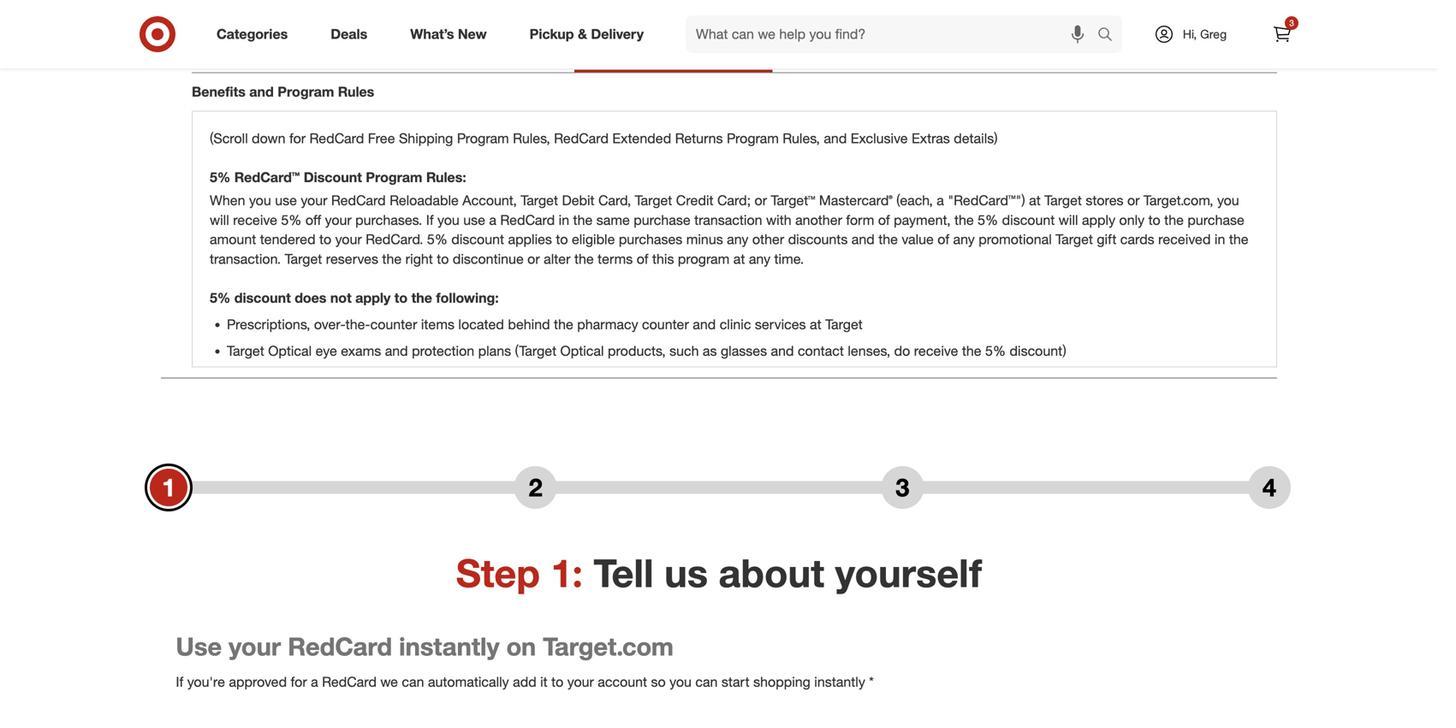 Task type: vqa. For each thing, say whether or not it's contained in the screenshot.
We at the left of the page
yes



Task type: describe. For each thing, give the bounding box(es) containing it.
automatically
[[428, 674, 509, 691]]

to right right
[[437, 251, 449, 268]]

redcard left extended
[[554, 130, 609, 147]]

target left debit
[[521, 192, 558, 209]]

redcard.
[[366, 231, 423, 248]]

to right it
[[551, 674, 564, 691]]

minus
[[686, 231, 723, 248]]

if you're approved for a redcard we can automatically add it to your account so you can start shopping instantly *
[[176, 674, 874, 691]]

2 horizontal spatial a
[[937, 192, 944, 209]]

the down target.com,
[[1164, 212, 1184, 228]]

2 can from the left
[[696, 674, 718, 691]]

and left exclusive
[[824, 130, 847, 147]]

transaction.
[[210, 251, 281, 268]]

redcard up applies
[[500, 212, 555, 228]]

time.
[[774, 251, 804, 268]]

target down the tendered
[[285, 251, 322, 268]]

deals link
[[316, 15, 389, 53]]

(target
[[515, 343, 557, 360]]

1 can from the left
[[402, 674, 424, 691]]

hi,
[[1183, 27, 1197, 42]]

2 vertical spatial a
[[311, 674, 318, 691]]

your right off on the left top of the page
[[325, 212, 352, 228]]

1 button
[[147, 467, 190, 509]]

the left discount)
[[962, 343, 982, 360]]

5% redcard™ discount program rules: when you use your redcard reloadable account, target debit card, target credit card; or target™ mastercard® (each, a "redcard™") at target stores or target.com, you will receive 5% off your purchases. if you use a redcard in the same purchase transaction with another form of payment, the 5% discount will apply only to the purchase amount tendered to your redcard. 5% discount applies to eligible purchases minus any other discounts and the value of any promotional target gift cards received in the transaction. target reserves the right to discontinue or alter the terms of this program at any time.
[[210, 169, 1249, 268]]

card;
[[717, 192, 751, 209]]

transaction
[[694, 212, 762, 228]]

and down delivery
[[642, 45, 667, 61]]

1 vertical spatial for
[[291, 674, 307, 691]]

contact
[[798, 343, 844, 360]]

target left gift
[[1056, 231, 1093, 248]]

hi, greg
[[1183, 27, 1227, 42]]

"redcard™")
[[948, 192, 1025, 209]]

4
[[1263, 472, 1277, 503]]

&
[[578, 26, 587, 42]]

delivery
[[591, 26, 644, 42]]

you down the redcard™
[[249, 192, 271, 209]]

what's
[[410, 26, 454, 42]]

the down '"redcard™")'
[[955, 212, 974, 228]]

details)
[[954, 130, 998, 147]]

target down prescriptions,
[[227, 343, 264, 360]]

with
[[766, 212, 792, 228]]

your right it
[[567, 674, 594, 691]]

your up reserves
[[335, 231, 362, 248]]

received
[[1158, 231, 1211, 248]]

only
[[1119, 212, 1145, 228]]

the down eligible
[[574, 251, 594, 268]]

another
[[795, 212, 842, 228]]

extras
[[912, 130, 950, 147]]

1 horizontal spatial use
[[463, 212, 485, 228]]

5% up the tendered
[[281, 212, 302, 228]]

over-
[[314, 316, 346, 333]]

you down reloadable
[[438, 212, 460, 228]]

applies
[[508, 231, 552, 248]]

pharmacy
[[577, 316, 638, 333]]

such
[[670, 343, 699, 360]]

2 horizontal spatial discount
[[1002, 212, 1055, 228]]

greg
[[1200, 27, 1227, 42]]

0 horizontal spatial if
[[176, 674, 183, 691]]

as
[[703, 343, 717, 360]]

plans
[[478, 343, 511, 360]]

0 horizontal spatial or
[[528, 251, 540, 268]]

3 button
[[881, 467, 924, 509]]

what's new
[[410, 26, 487, 42]]

0 vertical spatial of
[[878, 212, 890, 228]]

0 horizontal spatial discount
[[234, 290, 291, 307]]

target.com,
[[1144, 192, 1214, 209]]

services
[[755, 316, 806, 333]]

we
[[380, 674, 398, 691]]

program inside 5% redcard™ discount program rules: when you use your redcard reloadable account, target debit card, target credit card; or target™ mastercard® (each, a "redcard™") at target stores or target.com, you will receive 5% off your purchases. if you use a redcard in the same purchase transaction with another form of payment, the 5% discount will apply only to the purchase amount tendered to your redcard. 5% discount applies to eligible purchases minus any other discounts and the value of any promotional target gift cards received in the transaction. target reserves the right to discontinue or alter the terms of this program at any time.
[[678, 251, 730, 268]]

2 button
[[514, 467, 557, 509]]

0 vertical spatial for
[[289, 130, 306, 147]]

redcard left we
[[322, 674, 377, 691]]

the right behind
[[554, 316, 573, 333]]

*
[[869, 674, 874, 691]]

program up rules:
[[457, 130, 509, 147]]

1 counter from the left
[[370, 316, 417, 333]]

the down the redcard.
[[382, 251, 402, 268]]

and right exams
[[385, 343, 408, 360]]

extended
[[612, 130, 671, 147]]

benefits for benefits and program rules
[[585, 45, 639, 61]]

target up contact
[[825, 316, 863, 333]]

progress element
[[147, 467, 1291, 509]]

5% left discount)
[[985, 343, 1006, 360]]

you're
[[187, 674, 225, 691]]

alter
[[544, 251, 571, 268]]

not
[[330, 290, 352, 307]]

2 counter from the left
[[642, 316, 689, 333]]

promotional
[[979, 231, 1052, 248]]

target.com
[[543, 632, 674, 662]]

use
[[176, 632, 222, 662]]

the up items
[[411, 290, 432, 307]]

purchases.
[[355, 212, 422, 228]]

your up off on the left top of the page
[[301, 192, 327, 209]]

rules
[[730, 45, 762, 61]]

stores
[[1086, 192, 1124, 209]]

start
[[722, 674, 750, 691]]

eye
[[316, 343, 337, 360]]

cards
[[1121, 231, 1155, 248]]

form
[[846, 212, 874, 228]]

benefits and program rules
[[585, 45, 762, 61]]

prescriptions, over-the-counter items located behind the pharmacy counter and clinic services at target
[[227, 316, 863, 333]]

redcard up discount
[[310, 130, 364, 147]]

target right card,
[[635, 192, 672, 209]]

benefits and program rules
[[192, 83, 374, 100]]

reserves
[[326, 251, 378, 268]]

the down debit
[[573, 212, 593, 228]]

value
[[902, 231, 934, 248]]

gift
[[1097, 231, 1117, 248]]

eligible
[[572, 231, 615, 248]]

debit
[[562, 192, 595, 209]]

approved
[[229, 674, 287, 691]]

step 1:
[[456, 550, 583, 597]]

prescriptions,
[[227, 316, 310, 333]]

you right so
[[670, 674, 692, 691]]

and up down
[[249, 83, 274, 100]]

and inside 5% redcard™ discount program rules: when you use your redcard reloadable account, target debit card, target credit card; or target™ mastercard® (each, a "redcard™") at target stores or target.com, you will receive 5% off your purchases. if you use a redcard in the same purchase transaction with another form of payment, the 5% discount will apply only to the purchase amount tendered to your redcard. 5% discount applies to eligible purchases minus any other discounts and the value of any promotional target gift cards received in the transaction. target reserves the right to discontinue or alter the terms of this program at any time.
[[852, 231, 875, 248]]

reloadable
[[390, 192, 459, 209]]

redcard™
[[234, 169, 300, 186]]

What can we help you find? suggestions appear below search field
[[686, 15, 1102, 53]]

any down transaction
[[727, 231, 749, 248]]

amount
[[210, 231, 256, 248]]

you right target.com,
[[1217, 192, 1239, 209]]

apply inside 5% redcard™ discount program rules: when you use your redcard reloadable account, target debit card, target credit card; or target™ mastercard® (each, a "redcard™") at target stores or target.com, you will receive 5% off your purchases. if you use a redcard in the same purchase transaction with another form of payment, the 5% discount will apply only to the purchase amount tendered to your redcard. 5% discount applies to eligible purchases minus any other discounts and the value of any promotional target gift cards received in the transaction. target reserves the right to discontinue or alter the terms of this program at any time.
[[1082, 212, 1116, 228]]

receive inside 5% redcard™ discount program rules: when you use your redcard reloadable account, target debit card, target credit card; or target™ mastercard® (each, a "redcard™") at target stores or target.com, you will receive 5% off your purchases. if you use a redcard in the same purchase transaction with another form of payment, the 5% discount will apply only to the purchase amount tendered to your redcard. 5% discount applies to eligible purchases minus any other discounts and the value of any promotional target gift cards received in the transaction. target reserves the right to discontinue or alter the terms of this program at any time.
[[233, 212, 277, 228]]

step
[[456, 550, 540, 597]]

benefits for benefits and program rules
[[192, 83, 246, 100]]

2 rules, from the left
[[783, 130, 820, 147]]

to down off on the left top of the page
[[319, 231, 331, 248]]

redcard down discount
[[331, 192, 386, 209]]

tell
[[594, 550, 654, 597]]

1
[[162, 472, 176, 503]]

program right returns
[[727, 130, 779, 147]]

products,
[[608, 343, 666, 360]]

exams
[[341, 343, 381, 360]]



Task type: locate. For each thing, give the bounding box(es) containing it.
1 horizontal spatial instantly
[[814, 674, 865, 691]]

0 vertical spatial in
[[559, 212, 569, 228]]

instantly left *
[[814, 674, 865, 691]]

glasses
[[721, 343, 767, 360]]

5% down '"redcard™")'
[[978, 212, 998, 228]]

purchase
[[634, 212, 691, 228], [1188, 212, 1245, 228]]

program
[[278, 83, 334, 100], [457, 130, 509, 147], [727, 130, 779, 147], [366, 169, 422, 186]]

1 vertical spatial 3
[[896, 472, 910, 503]]

0 horizontal spatial of
[[637, 251, 649, 268]]

5% up right
[[427, 231, 448, 248]]

discount
[[304, 169, 362, 186]]

0 vertical spatial discount
[[1002, 212, 1055, 228]]

1 vertical spatial of
[[938, 231, 950, 248]]

purchase up purchases
[[634, 212, 691, 228]]

at up promotional at the right top of the page
[[1029, 192, 1041, 209]]

4 button
[[1248, 467, 1291, 509]]

0 horizontal spatial 3
[[896, 472, 910, 503]]

2 vertical spatial of
[[637, 251, 649, 268]]

right
[[405, 251, 433, 268]]

apply up the-
[[355, 290, 391, 307]]

credit
[[676, 192, 714, 209]]

0 horizontal spatial receive
[[233, 212, 277, 228]]

off
[[306, 212, 321, 228]]

3 link
[[1264, 15, 1301, 53]]

0 horizontal spatial apply
[[355, 290, 391, 307]]

redcard up we
[[288, 632, 392, 662]]

3 inside button
[[896, 472, 910, 503]]

0 vertical spatial benefits
[[585, 45, 639, 61]]

1 vertical spatial a
[[489, 212, 497, 228]]

1 horizontal spatial can
[[696, 674, 718, 691]]

do
[[894, 343, 910, 360]]

0 horizontal spatial rules,
[[513, 130, 550, 147]]

tendered
[[260, 231, 316, 248]]

2 vertical spatial discount
[[234, 290, 291, 307]]

your up approved
[[229, 632, 281, 662]]

add
[[513, 674, 537, 691]]

you
[[249, 192, 271, 209], [1217, 192, 1239, 209], [438, 212, 460, 228], [670, 674, 692, 691]]

0 vertical spatial 3
[[1290, 18, 1294, 28]]

target left stores
[[1045, 192, 1082, 209]]

5% down 'transaction.'
[[210, 290, 231, 307]]

program left rules
[[278, 83, 334, 100]]

(each,
[[897, 192, 933, 209]]

use your redcard instantly on target.com
[[176, 632, 674, 662]]

deals
[[331, 26, 367, 42]]

what's new link
[[396, 15, 508, 53]]

2 horizontal spatial of
[[938, 231, 950, 248]]

1 vertical spatial in
[[1215, 231, 1225, 248]]

if inside 5% redcard™ discount program rules: when you use your redcard reloadable account, target debit card, target credit card; or target™ mastercard® (each, a "redcard™") at target stores or target.com, you will receive 5% off your purchases. if you use a redcard in the same purchase transaction with another form of payment, the 5% discount will apply only to the purchase amount tendered to your redcard. 5% discount applies to eligible purchases minus any other discounts and the value of any promotional target gift cards received in the transaction. target reserves the right to discontinue or alter the terms of this program at any time.
[[426, 212, 434, 228]]

rules:
[[426, 169, 466, 186]]

of right form
[[878, 212, 890, 228]]

1 optical from the left
[[268, 343, 312, 360]]

1 vertical spatial at
[[733, 251, 745, 268]]

2 horizontal spatial or
[[1127, 192, 1140, 209]]

3
[[1290, 18, 1294, 28], [896, 472, 910, 503]]

a right (each,
[[937, 192, 944, 209]]

0 horizontal spatial purchase
[[634, 212, 691, 228]]

to up alter
[[556, 231, 568, 248]]

optical down prescriptions,
[[268, 343, 312, 360]]

and up as
[[693, 316, 716, 333]]

2 purchase from the left
[[1188, 212, 1245, 228]]

discount up promotional at the right top of the page
[[1002, 212, 1055, 228]]

1 horizontal spatial receive
[[914, 343, 958, 360]]

lenses,
[[848, 343, 891, 360]]

in down debit
[[559, 212, 569, 228]]

0 vertical spatial use
[[275, 192, 297, 209]]

1 horizontal spatial discount
[[452, 231, 504, 248]]

card,
[[598, 192, 631, 209]]

1 purchase from the left
[[634, 212, 691, 228]]

shipping
[[399, 130, 453, 147]]

5%
[[210, 169, 231, 186], [281, 212, 302, 228], [978, 212, 998, 228], [427, 231, 448, 248], [210, 290, 231, 307], [985, 343, 1006, 360]]

in right received
[[1215, 231, 1225, 248]]

payment,
[[894, 212, 951, 228]]

of right value
[[938, 231, 950, 248]]

0 horizontal spatial counter
[[370, 316, 417, 333]]

0 horizontal spatial a
[[311, 674, 318, 691]]

1 horizontal spatial benefits
[[585, 45, 639, 61]]

and down form
[[852, 231, 875, 248]]

0 horizontal spatial use
[[275, 192, 297, 209]]

1 horizontal spatial at
[[810, 316, 822, 333]]

2 will from the left
[[1059, 212, 1078, 228]]

new
[[458, 26, 487, 42]]

at up contact
[[810, 316, 822, 333]]

purchase up received
[[1188, 212, 1245, 228]]

counter
[[370, 316, 417, 333], [642, 316, 689, 333]]

down
[[252, 130, 286, 147]]

1 vertical spatial discount
[[452, 231, 504, 248]]

5% up when
[[210, 169, 231, 186]]

search
[[1090, 27, 1131, 44]]

search button
[[1090, 15, 1131, 57]]

can right we
[[402, 674, 424, 691]]

yourself
[[835, 550, 982, 597]]

1 horizontal spatial rules,
[[783, 130, 820, 147]]

mastercard®
[[819, 192, 893, 209]]

free
[[368, 130, 395, 147]]

discount up prescriptions,
[[234, 290, 291, 307]]

redcard
[[783, 45, 838, 61], [310, 130, 364, 147], [554, 130, 609, 147], [331, 192, 386, 209], [500, 212, 555, 228], [288, 632, 392, 662], [322, 674, 377, 691]]

located
[[458, 316, 504, 333]]

0 horizontal spatial in
[[559, 212, 569, 228]]

about
[[719, 550, 825, 597]]

2 optical from the left
[[560, 343, 604, 360]]

and down services
[[771, 343, 794, 360]]

1 horizontal spatial of
[[878, 212, 890, 228]]

can left 'start'
[[696, 674, 718, 691]]

0 vertical spatial a
[[937, 192, 944, 209]]

1 horizontal spatial will
[[1059, 212, 1078, 228]]

will down when
[[210, 212, 229, 228]]

0 horizontal spatial optical
[[268, 343, 312, 360]]

0 horizontal spatial can
[[402, 674, 424, 691]]

1 will from the left
[[210, 212, 229, 228]]

1 horizontal spatial if
[[426, 212, 434, 228]]

us
[[664, 550, 708, 597]]

same
[[596, 212, 630, 228]]

counter up such
[[642, 316, 689, 333]]

0 vertical spatial at
[[1029, 192, 1041, 209]]

0 vertical spatial program
[[671, 45, 726, 61]]

to right the only
[[1149, 212, 1161, 228]]

(scroll
[[210, 130, 248, 147]]

of left this
[[637, 251, 649, 268]]

and
[[642, 45, 667, 61], [249, 83, 274, 100], [824, 130, 847, 147], [852, 231, 875, 248], [693, 316, 716, 333], [385, 343, 408, 360], [771, 343, 794, 360]]

2 vertical spatial at
[[810, 316, 822, 333]]

the right received
[[1229, 231, 1249, 248]]

1 horizontal spatial 3
[[1290, 18, 1294, 28]]

program up reloadable
[[366, 169, 422, 186]]

0 vertical spatial if
[[426, 212, 434, 228]]

1 vertical spatial receive
[[914, 343, 958, 360]]

redcard language practices
[[783, 45, 958, 61]]

0 horizontal spatial will
[[210, 212, 229, 228]]

benefits up (scroll
[[192, 83, 246, 100]]

program down minus
[[678, 251, 730, 268]]

apply
[[1082, 212, 1116, 228], [355, 290, 391, 307]]

in
[[559, 212, 569, 228], [1215, 231, 1225, 248]]

of
[[878, 212, 890, 228], [938, 231, 950, 248], [637, 251, 649, 268]]

1 vertical spatial use
[[463, 212, 485, 228]]

the left value
[[879, 231, 898, 248]]

1 horizontal spatial a
[[489, 212, 497, 228]]

does
[[295, 290, 327, 307]]

1 vertical spatial apply
[[355, 290, 391, 307]]

at down transaction
[[733, 251, 745, 268]]

or down applies
[[528, 251, 540, 268]]

1 horizontal spatial in
[[1215, 231, 1225, 248]]

1 vertical spatial benefits
[[192, 83, 246, 100]]

1 horizontal spatial apply
[[1082, 212, 1116, 228]]

following:
[[436, 290, 499, 307]]

for
[[289, 130, 306, 147], [291, 674, 307, 691]]

returns
[[675, 130, 723, 147]]

5% discount does not apply to the following:
[[210, 290, 499, 307]]

clinic
[[720, 316, 751, 333]]

or up the only
[[1127, 192, 1140, 209]]

1 vertical spatial if
[[176, 674, 183, 691]]

1 horizontal spatial counter
[[642, 316, 689, 333]]

0 horizontal spatial at
[[733, 251, 745, 268]]

to down right
[[394, 290, 408, 307]]

0 horizontal spatial instantly
[[399, 632, 500, 662]]

exclusive
[[851, 130, 908, 147]]

any down '"redcard™")'
[[953, 231, 975, 248]]

language
[[841, 45, 898, 61]]

categories
[[217, 26, 288, 42]]

pickup
[[530, 26, 574, 42]]

0 vertical spatial receive
[[233, 212, 277, 228]]

1 vertical spatial instantly
[[814, 674, 865, 691]]

if down reloadable
[[426, 212, 434, 228]]

when
[[210, 192, 245, 209]]

redcard left language
[[783, 45, 838, 61]]

instantly up automatically
[[399, 632, 500, 662]]

0 vertical spatial instantly
[[399, 632, 500, 662]]

any down other
[[749, 251, 771, 268]]

items
[[421, 316, 455, 333]]

counter up exams
[[370, 316, 417, 333]]

for right approved
[[291, 674, 307, 691]]

account,
[[463, 192, 517, 209]]

the
[[573, 212, 593, 228], [955, 212, 974, 228], [1164, 212, 1184, 228], [879, 231, 898, 248], [1229, 231, 1249, 248], [382, 251, 402, 268], [574, 251, 594, 268], [411, 290, 432, 307], [554, 316, 573, 333], [962, 343, 982, 360]]

use down account,
[[463, 212, 485, 228]]

if left you're
[[176, 674, 183, 691]]

1 vertical spatial program
[[678, 251, 730, 268]]

redcard language practices link
[[773, 36, 968, 72]]

0 horizontal spatial benefits
[[192, 83, 246, 100]]

pickup & delivery
[[530, 26, 644, 42]]

use down the redcard™
[[275, 192, 297, 209]]

will left the only
[[1059, 212, 1078, 228]]

optical down pharmacy on the left
[[560, 343, 604, 360]]

2 horizontal spatial at
[[1029, 192, 1041, 209]]

discount up discontinue
[[452, 231, 504, 248]]

receive right do
[[914, 343, 958, 360]]

0 vertical spatial apply
[[1082, 212, 1116, 228]]

rules, up target™
[[783, 130, 820, 147]]

1 rules, from the left
[[513, 130, 550, 147]]

1 horizontal spatial purchase
[[1188, 212, 1245, 228]]

program left rules
[[671, 45, 726, 61]]

target
[[521, 192, 558, 209], [635, 192, 672, 209], [1045, 192, 1082, 209], [1056, 231, 1093, 248], [285, 251, 322, 268], [825, 316, 863, 333], [227, 343, 264, 360]]

receive
[[233, 212, 277, 228], [914, 343, 958, 360]]

pickup & delivery link
[[515, 15, 665, 53]]

1 horizontal spatial or
[[755, 192, 767, 209]]

program inside 5% redcard™ discount program rules: when you use your redcard reloadable account, target debit card, target credit card; or target™ mastercard® (each, a "redcard™") at target stores or target.com, you will receive 5% off your purchases. if you use a redcard in the same purchase transaction with another form of payment, the 5% discount will apply only to the purchase amount tendered to your redcard. 5% discount applies to eligible purchases minus any other discounts and the value of any promotional target gift cards received in the transaction. target reserves the right to discontinue or alter the terms of this program at any time.
[[366, 169, 422, 186]]

benefits and program rules link
[[575, 36, 773, 72]]

rules, up account,
[[513, 130, 550, 147]]

for right down
[[289, 130, 306, 147]]

a right approved
[[311, 674, 318, 691]]

a down account,
[[489, 212, 497, 228]]

(scroll down for redcard free shipping program rules, redcard extended returns program rules, and exclusive extras details)
[[210, 130, 998, 147]]

purchases
[[619, 231, 683, 248]]

other
[[752, 231, 784, 248]]

target optical eye exams and protection plans (target optical products, such as glasses and contact lenses, do receive the 5% discount)
[[227, 343, 1067, 360]]

1 horizontal spatial optical
[[560, 343, 604, 360]]

benefits down delivery
[[585, 45, 639, 61]]

shopping
[[754, 674, 811, 691]]

target™
[[771, 192, 815, 209]]

apply down stores
[[1082, 212, 1116, 228]]



